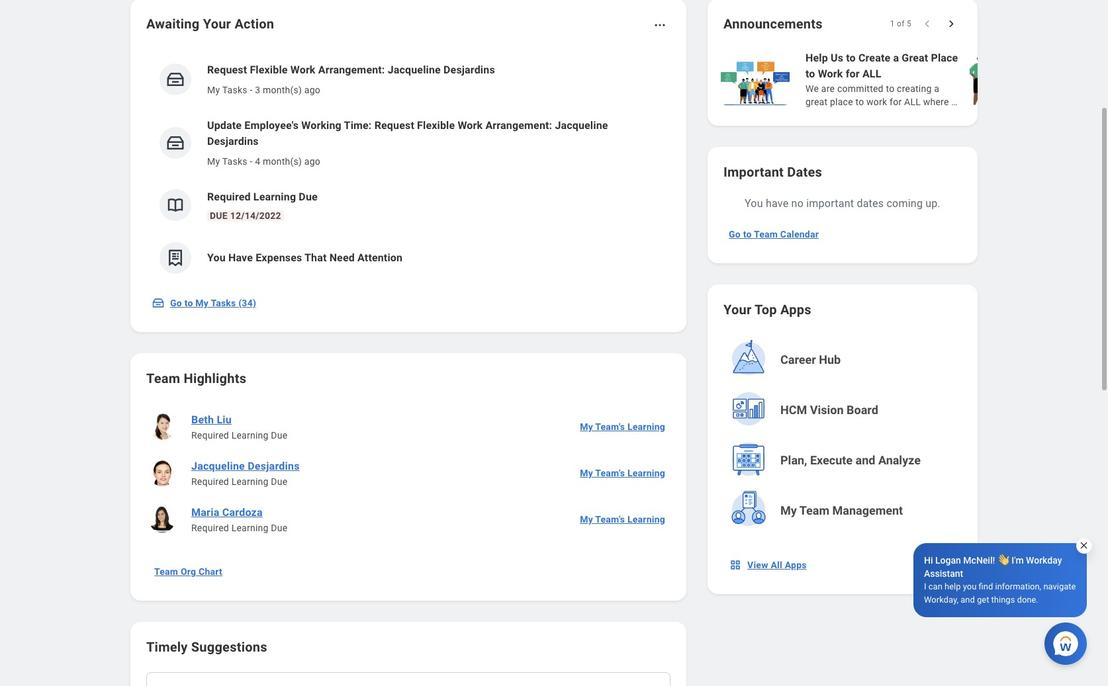 Task type: describe. For each thing, give the bounding box(es) containing it.
i'm
[[1012, 555, 1024, 566]]

where
[[923, 97, 949, 107]]

you have no important dates coming up.
[[745, 197, 941, 210]]

things
[[991, 595, 1015, 605]]

place
[[830, 97, 853, 107]]

mcneil!
[[963, 555, 995, 566]]

team left 'highlights'
[[146, 371, 180, 387]]

logan
[[935, 555, 961, 566]]

suggestions
[[191, 639, 267, 655]]

my team's learning button for cardoza
[[575, 506, 671, 533]]

timely suggestions
[[146, 639, 267, 655]]

and inside hi logan mcneil! 👋 i'm workday assistant i can help you find information, navigate workday, and get things done.
[[961, 595, 975, 605]]

maria cardoza required learning due
[[191, 506, 288, 534]]

nbox image
[[729, 559, 742, 572]]

tasks for 3
[[222, 85, 247, 95]]

we
[[806, 83, 819, 94]]

team org chart button
[[149, 559, 228, 585]]

plan, execute and analyze
[[781, 453, 921, 467]]

maria cardoza button
[[186, 504, 268, 522]]

tasks for 4
[[222, 156, 247, 167]]

awaiting your action
[[146, 16, 274, 32]]

go for go to my tasks (34)
[[170, 298, 182, 308]]

team's for cardoza
[[595, 514, 625, 525]]

you have expenses that need attention button
[[146, 232, 671, 285]]

attention
[[357, 252, 403, 264]]

required for beth
[[191, 430, 229, 441]]

my team's learning button for desjardins
[[575, 460, 671, 487]]

apps for view all apps
[[785, 560, 807, 571]]

your top apps
[[724, 302, 811, 318]]

desjardins inside update employee's working time: request flexible work arrangement: jacqueline desjardins
[[207, 135, 259, 148]]

hcm vision board button
[[725, 387, 963, 434]]

that
[[305, 252, 327, 264]]

go to my tasks (34)
[[170, 298, 256, 308]]

due for beth liu
[[271, 430, 288, 441]]

team highlights
[[146, 371, 246, 387]]

board
[[847, 403, 878, 417]]

work inside help us to create a great place to work for all we are committed to creating a great place to work for all where …
[[818, 68, 843, 80]]

liu
[[217, 414, 232, 426]]

team inside button
[[800, 504, 830, 518]]

great
[[806, 97, 828, 107]]

announcements
[[724, 16, 823, 32]]

my team's learning for cardoza
[[580, 514, 665, 525]]

my team's learning for liu
[[580, 422, 665, 432]]

announcements list
[[718, 49, 1108, 110]]

beth liu required learning due
[[191, 414, 288, 441]]

to up we at the right of page
[[806, 68, 815, 80]]

chart
[[199, 567, 222, 577]]

1 vertical spatial a
[[934, 83, 939, 94]]

book open image
[[166, 195, 185, 215]]

beth
[[191, 414, 214, 426]]

hi
[[924, 555, 933, 566]]

dashboard expenses image
[[166, 248, 185, 268]]

vision
[[810, 403, 844, 417]]

update employee's working time: request flexible work arrangement: jacqueline desjardins
[[207, 119, 608, 148]]

0 vertical spatial inbox image
[[166, 70, 185, 89]]

month(s) for 3
[[263, 85, 302, 95]]

1 of 5
[[890, 19, 912, 28]]

work
[[867, 97, 887, 107]]

1 of 5 status
[[890, 19, 912, 29]]

learning inside the beth liu required learning due
[[231, 430, 269, 441]]

help us to create a great place to work for all we are committed to creating a great place to work for all where …
[[806, 52, 958, 107]]

time:
[[344, 119, 372, 132]]

to inside button
[[184, 298, 193, 308]]

career hub button
[[725, 336, 963, 384]]

tasks inside button
[[211, 298, 236, 308]]

creating
[[897, 83, 932, 94]]

information,
[[995, 582, 1041, 592]]

create
[[859, 52, 891, 64]]

awaiting
[[146, 16, 200, 32]]

i
[[924, 582, 927, 592]]

1 horizontal spatial jacqueline
[[388, 64, 441, 76]]

plan,
[[781, 453, 807, 467]]

0 vertical spatial for
[[846, 68, 860, 80]]

great
[[902, 52, 928, 64]]

up.
[[926, 197, 941, 210]]

jacqueline inside jacqueline desjardins required learning due
[[191, 460, 245, 473]]

dates
[[787, 164, 822, 180]]

request flexible work arrangement: jacqueline desjardins
[[207, 64, 495, 76]]

team left org
[[154, 567, 178, 577]]

…
[[952, 97, 958, 107]]

dates
[[857, 197, 884, 210]]

cardoza
[[222, 506, 263, 519]]

team org chart
[[154, 567, 222, 577]]

important
[[724, 164, 784, 180]]

top
[[755, 302, 777, 318]]

jacqueline desjardins required learning due
[[191, 460, 300, 487]]

get
[[977, 595, 989, 605]]

required inside awaiting your action list
[[207, 191, 251, 203]]

us
[[831, 52, 843, 64]]

my inside button
[[195, 298, 209, 308]]

hcm vision board
[[781, 403, 878, 417]]

chevron left small image
[[921, 17, 934, 30]]

to up the work
[[886, 83, 895, 94]]

hub
[[819, 353, 841, 367]]

maria
[[191, 506, 219, 519]]

0 horizontal spatial arrangement:
[[318, 64, 385, 76]]

due for jacqueline desjardins
[[271, 477, 288, 487]]

done.
[[1017, 595, 1039, 605]]

request inside update employee's working time: request flexible work arrangement: jacqueline desjardins
[[374, 119, 414, 132]]

- for 4
[[250, 156, 253, 167]]



Task type: vqa. For each thing, say whether or not it's contained in the screenshot.
-
yes



Task type: locate. For each thing, give the bounding box(es) containing it.
2 my team's learning from the top
[[580, 468, 665, 479]]

1
[[890, 19, 895, 28]]

12/14/2022
[[230, 211, 281, 221]]

no
[[791, 197, 804, 210]]

1 vertical spatial team's
[[595, 468, 625, 479]]

workday,
[[924, 595, 959, 605]]

3 my team's learning from the top
[[580, 514, 665, 525]]

go to my tasks (34) button
[[146, 290, 264, 316]]

0 vertical spatial team's
[[595, 422, 625, 432]]

learning inside the maria cardoza required learning due
[[231, 523, 269, 534]]

1 vertical spatial my team's learning button
[[575, 460, 671, 487]]

required learning due
[[207, 191, 318, 203]]

view all apps button
[[724, 552, 815, 579]]

my team management
[[781, 504, 903, 518]]

request right time: on the left top of page
[[374, 119, 414, 132]]

you
[[745, 197, 763, 210], [207, 252, 226, 264]]

2 horizontal spatial jacqueline
[[555, 119, 608, 132]]

5
[[907, 19, 912, 28]]

team highlights list
[[146, 404, 671, 543]]

0 vertical spatial you
[[745, 197, 763, 210]]

due 12/14/2022
[[210, 211, 281, 221]]

1 horizontal spatial a
[[934, 83, 939, 94]]

1 horizontal spatial inbox image
[[166, 70, 185, 89]]

1 vertical spatial you
[[207, 252, 226, 264]]

you inside button
[[207, 252, 226, 264]]

2 my team's learning button from the top
[[575, 460, 671, 487]]

learning inside jacqueline desjardins required learning due
[[231, 477, 269, 487]]

0 vertical spatial desjardins
[[444, 64, 495, 76]]

hcm
[[781, 403, 807, 417]]

0 horizontal spatial your
[[203, 16, 231, 32]]

highlights
[[184, 371, 246, 387]]

0 horizontal spatial for
[[846, 68, 860, 80]]

find
[[979, 582, 993, 592]]

2 ago from the top
[[304, 156, 320, 167]]

for up committed
[[846, 68, 860, 80]]

your left action on the left
[[203, 16, 231, 32]]

jacqueline desjardins button
[[186, 458, 305, 475]]

have
[[766, 197, 789, 210]]

4
[[255, 156, 260, 167]]

my team's learning button for liu
[[575, 414, 671, 440]]

1 vertical spatial arrangement:
[[486, 119, 552, 132]]

due down jacqueline desjardins button
[[271, 477, 288, 487]]

you for you have expenses that need attention
[[207, 252, 226, 264]]

team's for desjardins
[[595, 468, 625, 479]]

learning inside awaiting your action list
[[253, 191, 296, 203]]

1 vertical spatial for
[[890, 97, 902, 107]]

to down committed
[[856, 97, 864, 107]]

1 horizontal spatial flexible
[[417, 119, 455, 132]]

2 vertical spatial my team's learning button
[[575, 506, 671, 533]]

0 horizontal spatial inbox image
[[152, 297, 165, 310]]

- left 3
[[250, 85, 253, 95]]

0 horizontal spatial all
[[863, 68, 881, 80]]

1 vertical spatial your
[[724, 302, 752, 318]]

go to team calendar
[[729, 229, 819, 240]]

x image
[[1079, 541, 1089, 551]]

required down 'beth liu' button
[[191, 430, 229, 441]]

0 vertical spatial jacqueline
[[388, 64, 441, 76]]

to
[[846, 52, 856, 64], [806, 68, 815, 80], [886, 83, 895, 94], [856, 97, 864, 107], [743, 229, 752, 240], [184, 298, 193, 308]]

you have expenses that need attention
[[207, 252, 403, 264]]

1 horizontal spatial arrangement:
[[486, 119, 552, 132]]

1 horizontal spatial and
[[961, 595, 975, 605]]

important
[[806, 197, 854, 210]]

apps for your top apps
[[780, 302, 811, 318]]

2 vertical spatial desjardins
[[248, 460, 300, 473]]

(34)
[[238, 298, 256, 308]]

inbox image
[[166, 133, 185, 153]]

month(s) right 3
[[263, 85, 302, 95]]

career hub
[[781, 353, 841, 367]]

to inside 'button'
[[743, 229, 752, 240]]

related actions image
[[653, 19, 667, 32]]

-
[[250, 85, 253, 95], [250, 156, 253, 167]]

ago for my tasks - 4 month(s) ago
[[304, 156, 320, 167]]

my tasks - 4 month(s) ago
[[207, 156, 320, 167]]

my team's learning for desjardins
[[580, 468, 665, 479]]

month(s) right 4
[[263, 156, 302, 167]]

👋
[[997, 555, 1009, 566]]

- for 3
[[250, 85, 253, 95]]

tasks left 3
[[222, 85, 247, 95]]

1 - from the top
[[250, 85, 253, 95]]

request up my tasks - 3 month(s) ago
[[207, 64, 247, 76]]

request
[[207, 64, 247, 76], [374, 119, 414, 132]]

0 vertical spatial month(s)
[[263, 85, 302, 95]]

1 vertical spatial month(s)
[[263, 156, 302, 167]]

all down create
[[863, 68, 881, 80]]

2 month(s) from the top
[[263, 156, 302, 167]]

0 vertical spatial my team's learning
[[580, 422, 665, 432]]

0 horizontal spatial jacqueline
[[191, 460, 245, 473]]

inbox image left go to my tasks (34)
[[152, 297, 165, 310]]

required up the due 12/14/2022
[[207, 191, 251, 203]]

jacqueline inside update employee's working time: request flexible work arrangement: jacqueline desjardins
[[555, 119, 608, 132]]

1 horizontal spatial work
[[458, 119, 483, 132]]

required for jacqueline
[[191, 477, 229, 487]]

employee's
[[244, 119, 299, 132]]

1 vertical spatial tasks
[[222, 156, 247, 167]]

you
[[963, 582, 977, 592]]

flexible inside update employee's working time: request flexible work arrangement: jacqueline desjardins
[[417, 119, 455, 132]]

inbox image inside the go to my tasks (34) button
[[152, 297, 165, 310]]

due down my tasks - 4 month(s) ago
[[299, 191, 318, 203]]

management
[[833, 504, 903, 518]]

2 vertical spatial my team's learning
[[580, 514, 665, 525]]

tasks left 4
[[222, 156, 247, 167]]

view
[[747, 560, 768, 571]]

1 vertical spatial apps
[[785, 560, 807, 571]]

action
[[235, 16, 274, 32]]

all
[[863, 68, 881, 80], [904, 97, 921, 107]]

1 horizontal spatial request
[[374, 119, 414, 132]]

1 vertical spatial ago
[[304, 156, 320, 167]]

help
[[945, 582, 961, 592]]

go to team calendar button
[[724, 221, 824, 248]]

work
[[290, 64, 316, 76], [818, 68, 843, 80], [458, 119, 483, 132]]

tasks left (34)
[[211, 298, 236, 308]]

to left calendar at the top of the page
[[743, 229, 752, 240]]

my team management button
[[725, 487, 963, 535]]

2 vertical spatial tasks
[[211, 298, 236, 308]]

1 vertical spatial jacqueline
[[555, 119, 608, 132]]

expenses
[[256, 252, 302, 264]]

due inside the maria cardoza required learning due
[[271, 523, 288, 534]]

place
[[931, 52, 958, 64]]

1 vertical spatial -
[[250, 156, 253, 167]]

1 horizontal spatial you
[[745, 197, 763, 210]]

0 horizontal spatial request
[[207, 64, 247, 76]]

team's for liu
[[595, 422, 625, 432]]

and down you
[[961, 595, 975, 605]]

1 vertical spatial and
[[961, 595, 975, 605]]

1 horizontal spatial all
[[904, 97, 921, 107]]

timely
[[146, 639, 188, 655]]

due inside the beth liu required learning due
[[271, 430, 288, 441]]

required inside the beth liu required learning due
[[191, 430, 229, 441]]

org
[[181, 567, 196, 577]]

due inside jacqueline desjardins required learning due
[[271, 477, 288, 487]]

due
[[299, 191, 318, 203], [210, 211, 228, 221], [271, 430, 288, 441], [271, 477, 288, 487], [271, 523, 288, 534]]

my tasks - 3 month(s) ago
[[207, 85, 320, 95]]

calendar
[[780, 229, 819, 240]]

your
[[203, 16, 231, 32], [724, 302, 752, 318]]

1 vertical spatial go
[[170, 298, 182, 308]]

0 horizontal spatial a
[[893, 52, 899, 64]]

desjardins
[[444, 64, 495, 76], [207, 135, 259, 148], [248, 460, 300, 473]]

assistant
[[924, 569, 963, 579]]

inbox image
[[166, 70, 185, 89], [152, 297, 165, 310]]

ago down the working
[[304, 156, 320, 167]]

0 vertical spatial go
[[729, 229, 741, 240]]

arrangement: inside update employee's working time: request flexible work arrangement: jacqueline desjardins
[[486, 119, 552, 132]]

all down creating
[[904, 97, 921, 107]]

hi logan mcneil! 👋 i'm workday assistant i can help you find information, navigate workday, and get things done.
[[924, 555, 1076, 605]]

have
[[228, 252, 253, 264]]

1 vertical spatial my team's learning
[[580, 468, 665, 479]]

for right the work
[[890, 97, 902, 107]]

are
[[821, 83, 835, 94]]

beth liu button
[[186, 412, 237, 429]]

team down have
[[754, 229, 778, 240]]

apps
[[780, 302, 811, 318], [785, 560, 807, 571]]

apps right all
[[785, 560, 807, 571]]

view all apps
[[747, 560, 807, 571]]

go inside button
[[170, 298, 182, 308]]

working
[[301, 119, 342, 132]]

you for you have no important dates coming up.
[[745, 197, 763, 210]]

1 horizontal spatial go
[[729, 229, 741, 240]]

2 - from the top
[[250, 156, 253, 167]]

apps right top
[[780, 302, 811, 318]]

0 vertical spatial flexible
[[250, 64, 288, 76]]

go left calendar at the top of the page
[[729, 229, 741, 240]]

due down jacqueline desjardins required learning due
[[271, 523, 288, 534]]

your left top
[[724, 302, 752, 318]]

- left 4
[[250, 156, 253, 167]]

0 horizontal spatial and
[[856, 453, 875, 467]]

required up maria
[[191, 477, 229, 487]]

jacqueline
[[388, 64, 441, 76], [555, 119, 608, 132], [191, 460, 245, 473]]

0 vertical spatial arrangement:
[[318, 64, 385, 76]]

required inside the maria cardoza required learning due
[[191, 523, 229, 534]]

1 ago from the top
[[304, 85, 320, 95]]

1 vertical spatial request
[[374, 119, 414, 132]]

1 my team's learning from the top
[[580, 422, 665, 432]]

1 vertical spatial inbox image
[[152, 297, 165, 310]]

to down the dashboard expenses image
[[184, 298, 193, 308]]

due for maria cardoza
[[271, 523, 288, 534]]

0 vertical spatial ago
[[304, 85, 320, 95]]

2 vertical spatial jacqueline
[[191, 460, 245, 473]]

0 vertical spatial and
[[856, 453, 875, 467]]

1 vertical spatial flexible
[[417, 119, 455, 132]]

plan, execute and analyze button
[[725, 437, 963, 485]]

team down execute on the right of page
[[800, 504, 830, 518]]

3 my team's learning button from the top
[[575, 506, 671, 533]]

1 horizontal spatial for
[[890, 97, 902, 107]]

0 horizontal spatial flexible
[[250, 64, 288, 76]]

analyze
[[878, 453, 921, 467]]

work inside update employee's working time: request flexible work arrangement: jacqueline desjardins
[[458, 119, 483, 132]]

month(s) for 4
[[263, 156, 302, 167]]

due up jacqueline desjardins button
[[271, 430, 288, 441]]

0 vertical spatial request
[[207, 64, 247, 76]]

career
[[781, 353, 816, 367]]

awaiting your action list
[[146, 52, 671, 285]]

update
[[207, 119, 242, 132]]

and left analyze
[[856, 453, 875, 467]]

team's
[[595, 422, 625, 432], [595, 468, 625, 479], [595, 514, 625, 525]]

3 team's from the top
[[595, 514, 625, 525]]

can
[[929, 582, 943, 592]]

1 month(s) from the top
[[263, 85, 302, 95]]

0 vertical spatial all
[[863, 68, 881, 80]]

required
[[207, 191, 251, 203], [191, 430, 229, 441], [191, 477, 229, 487], [191, 523, 229, 534]]

2 team's from the top
[[595, 468, 625, 479]]

0 horizontal spatial work
[[290, 64, 316, 76]]

go inside 'button'
[[729, 229, 741, 240]]

0 vertical spatial your
[[203, 16, 231, 32]]

all
[[771, 560, 782, 571]]

to right us
[[846, 52, 856, 64]]

3
[[255, 85, 260, 95]]

0 horizontal spatial go
[[170, 298, 182, 308]]

0 vertical spatial a
[[893, 52, 899, 64]]

a left great
[[893, 52, 899, 64]]

apps inside button
[[785, 560, 807, 571]]

required inside jacqueline desjardins required learning due
[[191, 477, 229, 487]]

a up the where at the top
[[934, 83, 939, 94]]

required for maria
[[191, 523, 229, 534]]

2 horizontal spatial work
[[818, 68, 843, 80]]

1 vertical spatial all
[[904, 97, 921, 107]]

ago for my tasks - 3 month(s) ago
[[304, 85, 320, 95]]

navigate
[[1044, 582, 1076, 592]]

execute
[[810, 453, 853, 467]]

and inside "plan, execute and analyze" button
[[856, 453, 875, 467]]

0 vertical spatial my team's learning button
[[575, 414, 671, 440]]

required down maria
[[191, 523, 229, 534]]

and
[[856, 453, 875, 467], [961, 595, 975, 605]]

2 vertical spatial team's
[[595, 514, 625, 525]]

go down the dashboard expenses image
[[170, 298, 182, 308]]

for
[[846, 68, 860, 80], [890, 97, 902, 107]]

1 vertical spatial desjardins
[[207, 135, 259, 148]]

0 vertical spatial apps
[[780, 302, 811, 318]]

my team's learning
[[580, 422, 665, 432], [580, 468, 665, 479], [580, 514, 665, 525]]

0 vertical spatial -
[[250, 85, 253, 95]]

due left the 12/14/2022 on the top of the page
[[210, 211, 228, 221]]

important dates
[[724, 164, 822, 180]]

inbox image down awaiting at the left
[[166, 70, 185, 89]]

0 vertical spatial tasks
[[222, 85, 247, 95]]

chevron right small image
[[945, 17, 958, 30]]

ago up the working
[[304, 85, 320, 95]]

1 my team's learning button from the top
[[575, 414, 671, 440]]

1 horizontal spatial your
[[724, 302, 752, 318]]

0 horizontal spatial you
[[207, 252, 226, 264]]

go for go to team calendar
[[729, 229, 741, 240]]

desjardins inside jacqueline desjardins required learning due
[[248, 460, 300, 473]]

coming
[[887, 197, 923, 210]]

1 team's from the top
[[595, 422, 625, 432]]



